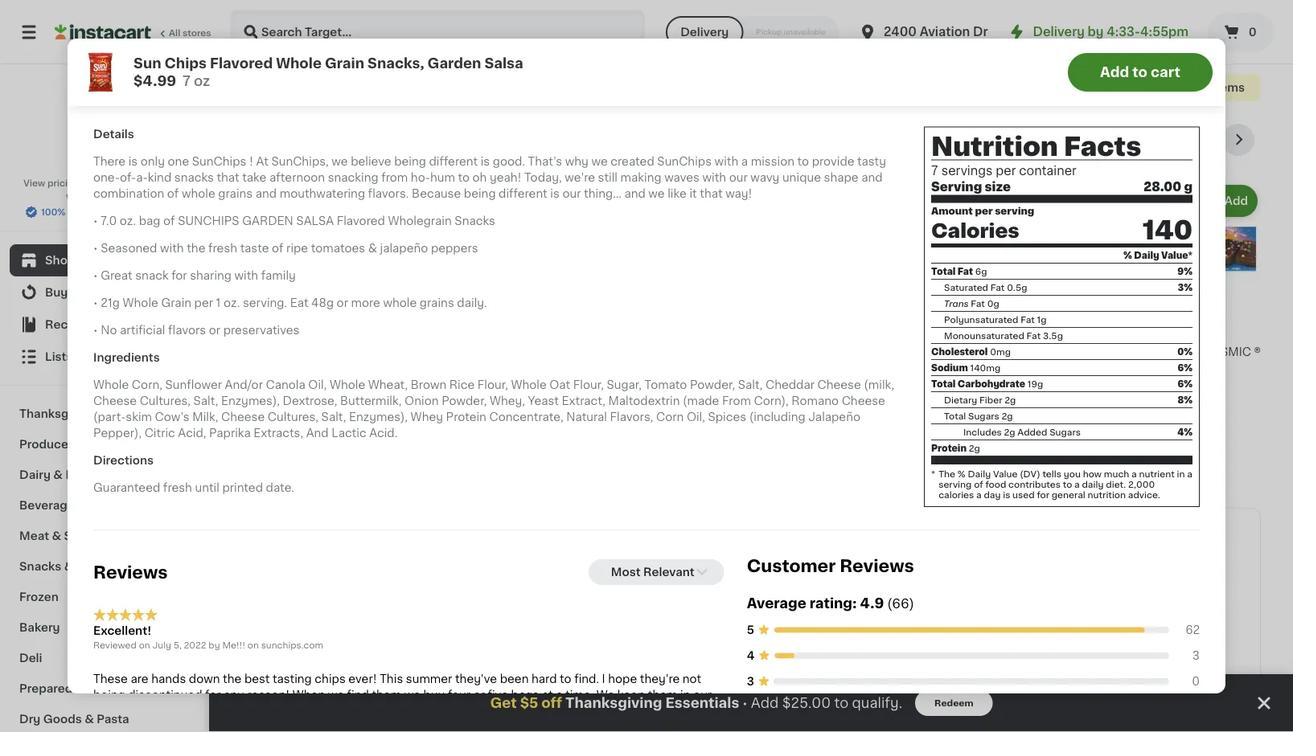 Task type: describe. For each thing, give the bounding box(es) containing it.
100%
[[41, 208, 66, 217]]

0 horizontal spatial it
[[71, 287, 79, 298]]

in up cart
[[1170, 57, 1179, 66]]

no
[[101, 325, 117, 336]]

1 vertical spatial whole
[[383, 298, 417, 309]]

sun for sun chips flavored whole grain snacks, garden salsa
[[241, 346, 263, 357]]

flavor.
[[579, 706, 613, 717]]

1 on from the left
[[139, 641, 150, 650]]

1 vertical spatial powder,
[[442, 396, 487, 407]]

$ 2 99
[[1130, 325, 1161, 342]]

sharing
[[190, 270, 232, 281]]

corn inside angie's boomchickapop sweet & salty kettle corn popcorn
[[389, 411, 417, 422]]

whole inside sun chips flavored whole grain snacks, garden salsa
[[241, 362, 277, 374]]

• 7.0 oz. bag of sunchips garden salsa flavored wholegrain snacks
[[93, 216, 495, 227]]

carbohydrate
[[958, 380, 1026, 389]]

salty
[[439, 394, 468, 406]]

muffins for bites
[[536, 378, 579, 390]]

many right paprika
[[257, 425, 283, 434]]

is up oh
[[481, 156, 490, 167]]

of right bag
[[163, 216, 175, 227]]

chips for sun chips flavored whole grain snacks, harvest cheddar
[[1004, 346, 1036, 357]]

1 horizontal spatial sugars
[[1050, 428, 1081, 437]]

chips for sun chips flavored whole grain snacks, garden salsa
[[266, 346, 299, 357]]

our down the we're
[[563, 188, 581, 199]]

flavored up tomatoes
[[337, 216, 385, 227]]

and down tasty
[[862, 172, 883, 183]]

target
[[84, 160, 121, 171]]

serving
[[932, 182, 982, 193]]

0 vertical spatial 3
[[1193, 651, 1200, 662]]

onion
[[405, 396, 439, 407]]

2 vertical spatial per
[[194, 298, 213, 309]]

bites inside the entenmann's entenmann's little bites blueberry muffins 5 ct
[[684, 378, 713, 390]]

whole down lists link on the left of the page
[[93, 380, 129, 391]]

$ 4 99 for sun chips flavored whole grain snacks, harvest cheddar
[[982, 325, 1014, 342]]

entenmann's for bites
[[684, 346, 757, 357]]

and right rv
[[112, 706, 133, 717]]

date.
[[266, 483, 294, 494]]

fat for trans
[[971, 299, 985, 308]]

a left day
[[977, 491, 982, 500]]

garden for sun chips flavored whole grain snacks, garden salsa
[[241, 378, 283, 390]]

preservatives
[[223, 325, 300, 336]]

nutrition facts
[[932, 134, 1142, 159]]

details
[[93, 129, 134, 140]]

1 vertical spatial salt,
[[193, 396, 218, 407]]

delivery button
[[666, 16, 744, 48]]

grains inside there is only one sunchips ! at sunchips,  we believe being different is good. that's why we created sunchips with a mission to provide tasty one-of-a-kind snacks that take afternoon snacking from ho-hum to oh yeah! today, we're still making waves with our wavy unique shape and combination of whole grains and mouthwatering flavors. because being different is our thing... and we like it that way!
[[218, 188, 253, 199]]

calories
[[932, 221, 1020, 241]]

only
[[141, 156, 165, 167]]

we up "salsa" at the bottom left of the page
[[328, 690, 344, 701]]

whole up buttermilk,
[[330, 380, 365, 391]]

prepared
[[19, 684, 73, 695]]

see eligible items button
[[1127, 74, 1261, 101]]

delivery for delivery by 4:33-4:55pm
[[1033, 26, 1085, 38]]

fat for total
[[958, 267, 973, 276]]

relevant
[[644, 567, 695, 578]]

0 vertical spatial the
[[187, 243, 205, 254]]

tasty
[[858, 156, 886, 167]]

& left eggs
[[53, 470, 63, 481]]

2g down the includes
[[969, 444, 980, 453]]

average
[[747, 597, 807, 611]]

many up cart
[[1143, 57, 1168, 66]]

the inside these are hands down the best tasting chips ever! this summer they've been hard to find. i hope they're not being discontinued for any reason! when we find them we buy four or five bags at a time. we keep them in our rv and our studio. it tastes like chips and salsa but without any kind of disruptive fiery flavor. yum yum yum!
[[223, 674, 242, 685]]

cheddar inside whole corn, sunflower and/or canola oil, whole wheat, brown rice flour, whole oat flour, sugar, tomato powder, salt, cheddar cheese (milk, cheese cultures, salt, enzymes), dextrose, buttermilk, onion powder, whey, yeast extract, maltodextrin (made from corn), romano cheese (part-skim cow's milk, cheese cultures, salt, enzymes), whey protein concentrate, natural flavors, corn oil, spices (including jalapeño pepper), citric acid, paprika extracts, and lactic acid.
[[766, 380, 815, 391]]

% inside * the % daily value (dv) tells you how much a nutrient in a serving of food contributes to a daily diet. 2,000 calories a day is used for general nutrition advice.
[[958, 470, 966, 479]]

popcorn
[[419, 411, 467, 422]]

many in stock up (dv)
[[995, 425, 1059, 434]]

0 vertical spatial oil,
[[308, 380, 327, 391]]

many in stock down extract,
[[553, 410, 616, 419]]

1 horizontal spatial %
[[1124, 251, 1133, 260]]

fat down 1g
[[1027, 332, 1041, 340]]

a inside these are hands down the best tasting chips ever! this summer they've been hard to find. i hope they're not being discontinued for any reason! when we find them we buy four or five bags at a time. we keep them in our rv and our studio. it tastes like chips and salsa but without any kind of disruptive fiery flavor. yum yum yum!
[[556, 690, 563, 701]]

july
[[152, 641, 171, 650]]

0 horizontal spatial or
[[209, 325, 221, 336]]

0 vertical spatial that
[[217, 172, 240, 183]]

in left the and
[[285, 425, 293, 434]]

grain for sun chips flavored whole grain snacks, garden salsa
[[280, 362, 310, 374]]

to inside * the % daily value (dv) tells you how much a nutrient in a serving of food contributes to a daily diet. 2,000 calories a day is used for general nutrition advice.
[[1063, 480, 1073, 489]]

this
[[380, 674, 403, 685]]

shape
[[824, 172, 859, 183]]

1 vertical spatial fresh
[[163, 483, 192, 494]]

$3.99 element
[[832, 323, 966, 344]]

nutrient
[[1139, 470, 1175, 479]]

of left ripe
[[272, 243, 284, 254]]

straws
[[918, 362, 957, 374]]

bring the cantina home image
[[94, 0, 426, 51]]

2 24 ct from the left
[[1088, 628, 1111, 637]]

produce link
[[10, 430, 195, 460]]

add button down oh
[[457, 187, 519, 216]]

1 horizontal spatial protein
[[932, 444, 967, 453]]

little debbie cosmic ® brownies
[[1127, 346, 1261, 374]]

2g left 'added'
[[1004, 428, 1016, 437]]

salsa
[[327, 706, 356, 717]]

sponsored badge image for add
[[684, 406, 733, 415]]

0 vertical spatial powder,
[[690, 380, 735, 391]]

1 horizontal spatial oil,
[[687, 412, 705, 423]]

1 horizontal spatial taste the season in every sip image
[[587, 542, 616, 571]]

stock down dextrose,
[[295, 425, 321, 434]]

1 horizontal spatial serving
[[995, 207, 1035, 216]]

7 down dietary fiber 2g
[[979, 409, 984, 418]]

delivery for delivery
[[681, 27, 729, 38]]

2g up includes 2g added sugars
[[1002, 412, 1013, 421]]

product group containing 2
[[1127, 182, 1261, 389]]

1 horizontal spatial salt,
[[321, 412, 346, 423]]

0 horizontal spatial sugars
[[968, 412, 1000, 421]]

flavored for sun chips flavored whole grain snacks, garden salsa $4.99 7 oz
[[210, 57, 273, 70]]

entenmann's
[[684, 362, 758, 374]]

hard
[[532, 674, 557, 685]]

1 them from the left
[[372, 690, 401, 701]]

we up still
[[592, 156, 608, 167]]

yeast
[[528, 396, 559, 407]]

dietary
[[944, 396, 978, 405]]

a up 2,000
[[1132, 470, 1137, 479]]

& left pasta at the bottom left of page
[[85, 714, 94, 726]]

cookie
[[854, 614, 894, 625]]

1 horizontal spatial reviews
[[840, 558, 914, 575]]

beverages
[[19, 500, 81, 512]]

cheese down salt
[[842, 396, 886, 407]]

mouthwatering
[[280, 188, 365, 199]]

our down discontinued
[[136, 706, 155, 717]]

2 horizontal spatial ct
[[1101, 628, 1111, 637]]

we up without
[[404, 690, 421, 701]]

thanksgiving inside treatment tracker modal dialog
[[566, 697, 662, 711]]

1 vertical spatial oz.
[[224, 298, 240, 309]]

6% for total carbohydrate 19g
[[1178, 380, 1193, 389]]

salsa for sun chips flavored whole grain snacks, garden salsa $4.99 7 oz
[[485, 57, 523, 70]]

natural
[[566, 412, 607, 423]]

thanksgiving inside thanksgiving link
[[19, 409, 96, 420]]

0 vertical spatial daily
[[1134, 251, 1160, 260]]

chip
[[630, 362, 656, 374]]

$ for sun chips flavored whole grain snacks, harvest cheddar
[[982, 326, 988, 335]]

2 flour, from the left
[[573, 380, 604, 391]]

and down making
[[625, 188, 646, 199]]

2 horizontal spatial being
[[464, 188, 496, 199]]

1 horizontal spatial fresh
[[208, 243, 237, 254]]

1 vertical spatial different
[[499, 188, 548, 199]]

by inside delivery by 4:33-4:55pm 'link'
[[1088, 26, 1104, 38]]

all stores link
[[55, 10, 212, 55]]

whole up the "artificial"
[[123, 298, 158, 309]]

our up way!
[[729, 172, 748, 183]]

2 vertical spatial total
[[944, 412, 966, 421]]

1 vertical spatial chips
[[269, 706, 300, 717]]

brown
[[411, 380, 447, 391]]

add button for little debbie cosmic ® brownies
[[1194, 187, 1256, 216]]

dr
[[973, 26, 988, 38]]

1 horizontal spatial ct
[[868, 628, 877, 637]]

stock up see eligible items
[[1181, 57, 1206, 66]]

many in stock up cart
[[1143, 57, 1206, 66]]

7 oz down sweet
[[389, 425, 407, 434]]

2g down harvest
[[1005, 396, 1016, 405]]

cheese up paprika
[[221, 412, 265, 423]]

$25.00
[[782, 697, 831, 711]]

kind inside there is only one sunchips ! at sunchips,  we believe being different is good. that's why we created sunchips with a mission to provide tasty one-of-a-kind snacks that take afternoon snacking from ho-hum to oh yeah! today, we're still making waves with our wavy unique shape and combination of whole grains and mouthwatering flavors. because being different is our thing... and we like it that way!
[[148, 172, 172, 183]]

customer reviews
[[747, 558, 914, 575]]

0 horizontal spatial reviews
[[93, 564, 168, 581]]

to left oh
[[458, 172, 470, 183]]

little inside little debbie cosmic ® brownies
[[1127, 346, 1155, 357]]

corn inside whole corn, sunflower and/or canola oil, whole wheat, brown rice flour, whole oat flour, sugar, tomato powder, salt, cheddar cheese (milk, cheese cultures, salt, enzymes), dextrose, buttermilk, onion powder, whey, yeast extract, maltodextrin (made from corn), romano cheese (part-skim cow's milk, cheese cultures, salt, enzymes), whey protein concentrate, natural flavors, corn oil, spices (including jalapeño pepper), citric acid, paprika extracts, and lactic acid.
[[656, 412, 684, 423]]

0.5g
[[1007, 283, 1028, 292]]

like inside there is only one sunchips ! at sunchips,  we believe being different is good. that's why we created sunchips with a mission to provide tasty one-of-a-kind snacks that take afternoon snacking from ho-hum to oh yeah! today, we're still making waves with our wavy unique shape and combination of whole grains and mouthwatering flavors. because being different is our thing... and we like it that way!
[[668, 188, 687, 199]]

whole corn, sunflower and/or canola oil, whole wheat, brown rice flour, whole oat flour, sugar, tomato powder, salt, cheddar cheese (milk, cheese cultures, salt, enzymes), dextrose, buttermilk, onion powder, whey, yeast extract, maltodextrin (made from corn), romano cheese (part-skim cow's milk, cheese cultures, salt, enzymes), whey protein concentrate, natural flavors, corn oil, spices (including jalapeño pepper), citric acid, paprika extracts, and lactic acid.
[[93, 380, 895, 439]]

satisfaction
[[68, 208, 122, 217]]

0 vertical spatial snacks
[[455, 216, 495, 227]]

0mg
[[990, 348, 1011, 356]]

add button for sensible portions garden veggie straws sea salt
[[899, 187, 961, 216]]

flavors
[[168, 325, 206, 336]]

1 24 from the left
[[854, 628, 866, 637]]

1 horizontal spatial chips
[[315, 674, 346, 685]]

advice.
[[1128, 491, 1161, 500]]

1 vertical spatial any
[[427, 706, 447, 717]]

guaranteed
[[93, 483, 160, 494]]

in inside these are hands down the best tasting chips ever! this summer they've been hard to find. i hope they're not being discontinued for any reason! when we find them we buy four or five bags at a time. we keep them in our rv and our studio. it tastes like chips and salsa but without any kind of disruptive fiery flavor. yum yum yum!
[[681, 690, 691, 701]]

!
[[249, 156, 253, 167]]

goods
[[43, 714, 82, 726]]

green
[[854, 565, 889, 577]]

1 horizontal spatial (215)
[[1186, 28, 1208, 37]]

concentrate,
[[489, 412, 564, 423]]

bakery
[[19, 623, 60, 634]]

sensible portions garden veggie straws sea salt
[[832, 346, 957, 390]]

sodium 140mg
[[932, 364, 1001, 373]]

our down 'not'
[[693, 690, 712, 701]]

grain for sun chips flavored whole grain snacks, harvest cheddar
[[1018, 362, 1048, 374]]

to up unique
[[798, 156, 809, 167]]

$ for little debbie cosmic ® brownies
[[1130, 326, 1136, 335]]

and down when
[[303, 706, 324, 717]]

daily.
[[457, 298, 487, 309]]

whole inside sun chips flavored whole grain snacks, harvest cheddar
[[979, 362, 1015, 374]]

0 vertical spatial for
[[171, 270, 187, 281]]

being inside these are hands down the best tasting chips ever! this summer they've been hard to find. i hope they're not being discontinued for any reason! when we find them we buy four or five bags at a time. we keep them in our rv and our studio. it tastes like chips and salsa but without any kind of disruptive fiery flavor. yum yum yum!
[[93, 690, 125, 701]]

4 for sun chips flavored whole grain snacks, harvest cheddar
[[988, 325, 1000, 342]]

fat for saturated
[[991, 283, 1005, 292]]

pepper),
[[93, 428, 142, 439]]

find.
[[574, 674, 599, 685]]

trans fat 0g polyunsaturated fat 1g monounsaturated fat 3.5g
[[944, 299, 1063, 340]]

discontinued
[[128, 690, 202, 701]]

• inside get $5 off thanksgiving essentials • add $25.00 to qualify.
[[743, 697, 748, 710]]

extracts,
[[254, 428, 303, 439]]

& right meat
[[52, 531, 61, 542]]

stock up tells
[[1033, 425, 1059, 434]]

(215) inside item carousel "region"
[[448, 412, 470, 421]]

to inside button
[[1133, 66, 1148, 79]]

we up snacking
[[332, 156, 348, 167]]

off
[[542, 697, 562, 711]]

& left jalapeño
[[368, 243, 377, 254]]

blueberry
[[716, 378, 771, 390]]

0 vertical spatial enzymes),
[[221, 396, 280, 407]]

8%
[[1178, 396, 1193, 405]]

jalapeño
[[809, 412, 861, 423]]

1 horizontal spatial 4
[[747, 651, 755, 662]]

4.9
[[860, 597, 884, 611]]

0 vertical spatial or
[[337, 298, 348, 309]]

0 horizontal spatial any
[[224, 690, 244, 701]]

1 horizontal spatial cultures,
[[268, 412, 319, 423]]

sun chips flavored whole grain snacks, garden salsa $4.99 7 oz
[[134, 57, 523, 88]]

cheese up romano
[[818, 380, 861, 391]]

1 vertical spatial 0
[[1192, 677, 1200, 688]]

seafood
[[64, 531, 113, 542]]

serving.
[[243, 298, 287, 309]]

serving inside * the % daily value (dv) tells you how much a nutrient in a serving of food contributes to a daily diet. 2,000 calories a day is used for general nutrition advice.
[[939, 480, 972, 489]]

of inside there is only one sunchips ! at sunchips,  we believe being different is good. that's why we created sunchips with a mission to provide tasty one-of-a-kind snacks that take afternoon snacking from ho-hum to oh yeah! today, we're still making waves with our wavy unique shape and combination of whole grains and mouthwatering flavors. because being different is our thing... and we like it that way!
[[167, 188, 179, 199]]

8 for 8 oz
[[536, 10, 542, 18]]

view for view all (50+)
[[1076, 134, 1103, 146]]

sugar,
[[607, 380, 642, 391]]

the inside taste the season in every sip
[[630, 583, 654, 596]]

$ for sun chips flavored whole grain snacks, garden salsa
[[245, 326, 250, 335]]

many down extract,
[[553, 410, 578, 419]]

0 vertical spatial different
[[429, 156, 478, 167]]

taste the season in every sip link
[[587, 542, 732, 663]]

nutrition
[[932, 134, 1059, 159]]

7 oz for sun chips flavored whole grain snacks, harvest cheddar
[[979, 409, 997, 418]]

0 vertical spatial salt,
[[738, 380, 763, 391]]

and down take at the top left of page
[[256, 188, 277, 199]]

get $5 off thanksgiving essentials • add $25.00 to qualify.
[[490, 697, 903, 711]]

product group containing entenmann's entenmann's little bites blueberry muffins
[[684, 182, 819, 419]]

general
[[1052, 491, 1086, 500]]

140
[[1143, 218, 1193, 243]]

140mg
[[971, 364, 1001, 373]]

in right the includes
[[1023, 425, 1031, 434]]

used
[[1013, 491, 1035, 500]]

flavors,
[[610, 412, 653, 423]]

me!!!
[[222, 641, 245, 650]]

1 vertical spatial grains
[[420, 298, 454, 309]]

7 down romano
[[832, 409, 837, 418]]

is down today,
[[550, 188, 560, 199]]

total for dietary fiber 2g
[[932, 380, 956, 389]]

daily inside * the % daily value (dv) tells you how much a nutrient in a serving of food contributes to a daily diet. 2,000 calories a day is used for general nutrition advice.
[[968, 470, 991, 479]]

servings per container
[[942, 165, 1077, 177]]

cheese up (part-
[[93, 396, 137, 407]]

1 horizontal spatial that
[[700, 188, 723, 199]]

a right nutrient at the right of page
[[1187, 470, 1193, 479]]

add inside button
[[1100, 66, 1130, 79]]

0 horizontal spatial snacks
[[19, 561, 61, 573]]

vegan
[[452, 307, 481, 316]]

taste
[[240, 243, 269, 254]]

summer
[[406, 674, 452, 685]]

excellent!
[[93, 625, 151, 637]]

oz inside button
[[545, 10, 555, 18]]

0 vertical spatial cultures,
[[140, 396, 191, 407]]

7 oz for sensible portions garden veggie straws sea salt
[[832, 409, 849, 418]]

(66) inside item carousel "region"
[[301, 396, 319, 405]]

entenmann's for chocolate
[[536, 346, 610, 357]]

0 vertical spatial being
[[394, 156, 426, 167]]

ct inside the entenmann's entenmann's little bites blueberry muffins 5 ct
[[692, 394, 701, 403]]

100% satisfaction guarantee button
[[25, 203, 180, 219]]

• for • great snack for sharing with family
[[93, 270, 98, 281]]

eligible
[[1168, 82, 1210, 93]]



Task type: vqa. For each thing, say whether or not it's contained in the screenshot.
the Add button
yes



Task type: locate. For each thing, give the bounding box(es) containing it.
harvest
[[979, 378, 1023, 390]]

1 horizontal spatial being
[[394, 156, 426, 167]]

sun inside sun chips flavored whole grain snacks, garden salsa $4.99 7 oz
[[134, 57, 161, 70]]

good.
[[493, 156, 525, 167]]

of inside * the % daily value (dv) tells you how much a nutrient in a serving of food contributes to a daily diet. 2,000 calories a day is used for general nutrition advice.
[[974, 480, 984, 489]]

instacart logo image
[[55, 23, 151, 42]]

free
[[425, 307, 446, 316]]

1 horizontal spatial delivery
[[1033, 26, 1085, 38]]

and/or
[[225, 380, 263, 391]]

that
[[217, 172, 240, 183], [700, 188, 723, 199]]

flavored for sun chips flavored whole grain snacks, garden salsa
[[302, 346, 350, 357]]

• for • 7.0 oz. bag of sunchips garden salsa flavored wholegrain snacks
[[93, 216, 98, 227]]

to left find.
[[560, 674, 572, 685]]

0 vertical spatial 8
[[536, 10, 542, 18]]

or right flavors
[[209, 325, 221, 336]]

a inside there is only one sunchips ! at sunchips,  we believe being different is good. that's why we created sunchips with a mission to provide tasty one-of-a-kind snacks that take afternoon snacking from ho-hum to oh yeah! today, we're still making waves with our wavy unique shape and combination of whole grains and mouthwatering flavors. because being different is our thing... and we like it that way!
[[741, 156, 748, 167]]

snacks & candy link
[[10, 552, 195, 582]]

by inside excellent! reviewed on july 5, 2022 by me!!! on sunchips.com
[[209, 641, 220, 650]]

by left 4:33-
[[1088, 26, 1104, 38]]

5 inside the entenmann's entenmann's little bites blueberry muffins 5 ct
[[684, 394, 690, 403]]

product group containing 1 lb
[[684, 0, 819, 34]]

5 down tomato
[[684, 394, 690, 403]]

fat left 1g
[[1021, 315, 1035, 324]]

4 for sun chips flavored whole grain snacks, garden salsa
[[250, 325, 262, 342]]

oz inside sun chips flavored whole grain snacks, garden salsa $4.99 7 oz
[[194, 74, 210, 88]]

view left all
[[1076, 134, 1103, 146]]

add button for 8.25 oz
[[604, 187, 666, 216]]

0 horizontal spatial the
[[187, 243, 205, 254]]

grain inside sun chips flavored whole grain snacks, harvest cheddar
[[1018, 362, 1048, 374]]

total fat 6g
[[932, 267, 987, 276]]

7 inside sun chips flavored whole grain snacks, garden salsa $4.99 7 oz
[[183, 74, 191, 88]]

many down total sugars 2g
[[995, 425, 1021, 434]]

0 horizontal spatial protein
[[446, 412, 487, 423]]

7 oz for sun chips flavored whole grain snacks, garden salsa
[[241, 409, 259, 418]]

them
[[372, 690, 401, 701], [648, 690, 678, 701]]

way!
[[726, 188, 752, 199]]

1 inside 1 lb button
[[684, 8, 688, 17]]

little up corn),
[[760, 362, 789, 374]]

add button up average rating: 4.9 (66)
[[781, 547, 843, 576]]

cholesterol
[[932, 348, 988, 356]]

four
[[448, 690, 471, 701]]

0 inside 0 button
[[1249, 27, 1257, 38]]

0 horizontal spatial per
[[194, 298, 213, 309]]

(66) up k-
[[887, 598, 914, 611]]

muffins for little
[[774, 378, 817, 390]]

delivery inside 'link'
[[1033, 26, 1085, 38]]

brownies
[[1127, 362, 1179, 374]]

0 vertical spatial (66)
[[301, 396, 319, 405]]

flavored inside sun chips flavored whole grain snacks, harvest cheddar
[[1039, 346, 1088, 357]]

2 entenmann's from the left
[[684, 346, 757, 357]]

1 vertical spatial view
[[23, 179, 45, 188]]

• left 7.0
[[93, 216, 98, 227]]

% left value*
[[1124, 251, 1133, 260]]

or inside these are hands down the best tasting chips ever! this summer they've been hard to find. i hope they're not being discontinued for any reason! when we find them we buy four or five bags at a time. we keep them in our rv and our studio. it tastes like chips and salsa but without any kind of disruptive fiery flavor. yum yum yum!
[[474, 690, 485, 701]]

item carousel region
[[241, 124, 1261, 495]]

treatment tracker modal dialog
[[209, 675, 1293, 733]]

2 sponsored badge image from the top
[[684, 406, 733, 415]]

2 on from the left
[[248, 641, 259, 650]]

1g
[[1037, 315, 1047, 324]]

serving up the calories
[[939, 480, 972, 489]]

1 $ from the left
[[245, 326, 250, 335]]

not
[[114, 179, 131, 188]]

believe
[[351, 156, 391, 167]]

1 vertical spatial (66)
[[887, 598, 914, 611]]

2 99 from the left
[[1002, 326, 1014, 335]]

0 horizontal spatial by
[[209, 641, 220, 650]]

2 horizontal spatial 99
[[1148, 326, 1161, 335]]

7 oz down 4:33-
[[1127, 41, 1145, 49]]

daily up food
[[968, 470, 991, 479]]

rice
[[450, 380, 475, 391]]

1 horizontal spatial cheddar
[[1026, 378, 1075, 390]]

2 horizontal spatial the
[[630, 583, 654, 596]]

add button for sun chips flavored whole grain snacks, harvest cheddar
[[1047, 187, 1109, 216]]

wholegrain
[[388, 216, 452, 227]]

7 down sweet
[[389, 425, 394, 434]]

fat up 0g
[[991, 283, 1005, 292]]

snacks, inside sun chips flavored whole grain snacks, garden salsa $4.99 7 oz
[[368, 57, 424, 70]]

tomato
[[645, 380, 687, 391]]

chips down preservatives
[[266, 346, 299, 357]]

muffins inside the entenmann's entenmann's little bites blueberry muffins 5 ct
[[774, 378, 817, 390]]

stores
[[183, 29, 211, 37]]

whole right more
[[383, 298, 417, 309]]

sponsored badge image down the blueberry at the right bottom of the page
[[684, 406, 733, 415]]

view inside popup button
[[1076, 134, 1103, 146]]

$ up brownies
[[1130, 326, 1136, 335]]

1 vertical spatial 6%
[[1178, 380, 1193, 389]]

cheddar inside sun chips flavored whole grain snacks, harvest cheddar
[[1026, 378, 1075, 390]]

delivery inside button
[[681, 27, 729, 38]]

0 vertical spatial thanksgiving
[[19, 409, 96, 420]]

muffins up 8.25
[[536, 378, 579, 390]]

0 horizontal spatial corn
[[389, 411, 417, 422]]

0 horizontal spatial 4
[[250, 325, 262, 342]]

sunchips
[[192, 156, 247, 167], [657, 156, 712, 167]]

garden inside sun chips flavored whole grain snacks, garden salsa $4.99 7 oz
[[428, 57, 481, 70]]

0%
[[1178, 348, 1193, 356]]

many in stock
[[1143, 57, 1206, 66], [553, 410, 616, 419], [257, 425, 321, 434], [995, 425, 1059, 434]]

cholesterol 0mg
[[932, 348, 1011, 356]]

little inside entenmann's little bites chocolate chip muffins 8.25 oz
[[612, 346, 641, 357]]

oil, down (made
[[687, 412, 705, 423]]

to
[[1133, 66, 1148, 79], [798, 156, 809, 167], [458, 172, 470, 183], [1063, 480, 1073, 489], [560, 674, 572, 685], [835, 697, 849, 711]]

1 horizontal spatial per
[[975, 207, 993, 216]]

entenmann's inside the entenmann's entenmann's little bites blueberry muffins 5 ct
[[684, 346, 757, 357]]

$ inside the $ 2 99
[[1130, 326, 1136, 335]]

99 for sun chips flavored whole grain snacks, harvest cheddar
[[1002, 326, 1014, 335]]

service type group
[[666, 16, 839, 48]]

& inside angie's boomchickapop sweet & salty kettle corn popcorn
[[427, 394, 436, 406]]

2 $ 4 99 from the left
[[982, 325, 1014, 342]]

0 vertical spatial %
[[1124, 251, 1133, 260]]

4 up treatment tracker modal dialog at the bottom of page
[[747, 651, 755, 662]]

entenmann's inside entenmann's little bites chocolate chip muffins 8.25 oz
[[536, 346, 610, 357]]

protein
[[446, 412, 487, 423], [932, 444, 967, 453]]

add
[[1100, 66, 1130, 79], [340, 195, 363, 207], [487, 195, 511, 207], [635, 195, 658, 207], [930, 195, 953, 207], [1077, 195, 1101, 207], [1225, 195, 1248, 207], [811, 556, 835, 567], [751, 697, 779, 711]]

1 horizontal spatial 8
[[832, 24, 838, 33]]

8 for 8 x 1.48 oz
[[832, 24, 838, 33]]

with inside the view pricing policy. not affiliated with instacart.
[[66, 192, 86, 201]]

paprika
[[209, 428, 251, 439]]

bites up (made
[[684, 378, 713, 390]]

oz.
[[120, 216, 136, 227], [224, 298, 240, 309]]

is up of-
[[128, 156, 138, 167]]

serving down the size
[[995, 207, 1035, 216]]

kind inside these are hands down the best tasting chips ever! this summer they've been hard to find. i hope they're not being discontinued for any reason! when we find them we buy four or five bags at a time. we keep them in our rv and our studio. it tastes like chips and salsa but without any kind of disruptive fiery flavor. yum yum yum!
[[450, 706, 474, 717]]

down
[[189, 674, 220, 685]]

entenmann's up entenmann's
[[684, 346, 757, 357]]

different down yeah!
[[499, 188, 548, 199]]

per for servings
[[996, 165, 1016, 177]]

2 them from the left
[[648, 690, 678, 701]]

get
[[490, 697, 517, 711]]

• for • seasoned with the fresh taste of ripe tomatoes & jalapeño peppers
[[93, 243, 98, 254]]

0 horizontal spatial fresh
[[163, 483, 192, 494]]

0 horizontal spatial kind
[[148, 172, 172, 183]]

sun down preservatives
[[241, 346, 263, 357]]

7 up serving
[[932, 165, 938, 177]]

3 99 from the left
[[1148, 326, 1161, 335]]

snack
[[135, 270, 169, 281]]

whole up 'and/or' on the bottom of the page
[[241, 362, 277, 374]]

1 entenmann's from the left
[[536, 346, 610, 357]]

stock down extract,
[[591, 410, 616, 419]]

2 horizontal spatial garden
[[832, 362, 873, 374]]

1 horizontal spatial 1
[[684, 8, 688, 17]]

oz inside entenmann's little bites chocolate chip muffins 8.25 oz
[[559, 394, 569, 403]]

deli
[[19, 653, 42, 664]]

taste the season in every sip image
[[242, 509, 574, 695], [587, 542, 616, 571]]

• for • no artificial flavors or preservatives
[[93, 325, 98, 336]]

like
[[668, 188, 687, 199], [248, 706, 267, 717]]

$ 4 99 for sun chips flavored whole grain snacks, garden salsa
[[245, 325, 276, 342]]

sponsored badge image down lb
[[684, 20, 733, 30]]

in right season
[[714, 583, 727, 596]]

snacking
[[328, 172, 379, 183]]

garden inside sun chips flavored whole grain snacks, garden salsa
[[241, 378, 283, 390]]

and
[[306, 428, 329, 439]]

when
[[293, 690, 325, 701]]

boomchickapop
[[389, 378, 499, 390]]

sun for sun chips flavored whole grain snacks, harvest cheddar
[[979, 346, 1001, 357]]

1 muffins from the left
[[536, 378, 579, 390]]

snacks,
[[368, 57, 424, 70], [313, 362, 357, 374], [1051, 362, 1094, 374]]

product group
[[684, 0, 819, 34], [832, 0, 966, 84], [1127, 0, 1261, 101], [241, 182, 376, 439], [389, 182, 524, 486], [536, 182, 671, 424], [684, 182, 819, 419], [832, 182, 966, 439], [979, 182, 1114, 439], [1127, 182, 1261, 389]]

8 inside button
[[536, 10, 542, 18]]

0 vertical spatial 5
[[684, 394, 690, 403]]

target logo image
[[67, 84, 138, 154]]

cart
[[1151, 66, 1181, 79]]

0 vertical spatial sponsored badge image
[[684, 20, 733, 30]]

2 horizontal spatial salt,
[[738, 380, 763, 391]]

7 up paprika
[[241, 409, 246, 418]]

2 6% from the top
[[1178, 380, 1193, 389]]

chips inside sun chips flavored whole grain snacks, garden salsa $4.99 7 oz
[[164, 57, 207, 70]]

99 inside the $ 2 99
[[1148, 326, 1161, 335]]

powder, down rice
[[442, 396, 487, 407]]

1 horizontal spatial thanksgiving
[[566, 697, 662, 711]]

add inside treatment tracker modal dialog
[[751, 697, 779, 711]]

0 horizontal spatial muffins
[[536, 378, 579, 390]]

2 horizontal spatial per
[[996, 165, 1016, 177]]

1 horizontal spatial 5
[[747, 625, 754, 636]]

chips inside sun chips flavored whole grain snacks, harvest cheddar
[[1004, 346, 1036, 357]]

bites
[[536, 362, 565, 374], [684, 378, 713, 390]]

2400 aviation dr
[[884, 26, 988, 38]]

sponsored badge image
[[684, 20, 733, 30], [684, 406, 733, 415]]

debbie
[[1158, 346, 1200, 357]]

to inside these are hands down the best tasting chips ever! this summer they've been hard to find. i hope they're not being discontinued for any reason! when we find them we buy four or five bags at a time. we keep them in our rv and our studio. it tastes like chips and salsa but without any kind of disruptive fiery flavor. yum yum yum!
[[560, 674, 572, 685]]

chocolate
[[568, 362, 627, 374]]

it right buy in the top of the page
[[71, 287, 79, 298]]

6g
[[976, 267, 987, 276]]

flavored inside sun chips flavored whole grain snacks, garden salsa $4.99 7 oz
[[210, 57, 273, 70]]

3 $ from the left
[[1130, 326, 1136, 335]]

0 horizontal spatial cheddar
[[766, 380, 815, 391]]

for inside * the % daily value (dv) tells you how much a nutrient in a serving of food contributes to a daily diet. 2,000 calories a day is used for general nutrition advice.
[[1037, 491, 1050, 500]]

in inside taste the season in every sip
[[714, 583, 727, 596]]

protein up the at the right
[[932, 444, 967, 453]]

is inside * the % daily value (dv) tells you how much a nutrient in a serving of food contributes to a daily diet. 2,000 calories a day is used for general nutrition advice.
[[1003, 491, 1011, 500]]

(215) down salty
[[448, 412, 470, 421]]

add button right g
[[1194, 187, 1256, 216]]

7
[[1127, 41, 1132, 49], [183, 74, 191, 88], [932, 165, 938, 177], [241, 409, 246, 418], [832, 409, 837, 418], [979, 409, 984, 418], [389, 425, 394, 434]]

grain for sun chips flavored whole grain snacks, garden salsa $4.99 7 oz
[[325, 57, 364, 70]]

in inside * the % daily value (dv) tells you how much a nutrient in a serving of food contributes to a daily diet. 2,000 calories a day is used for general nutrition advice.
[[1177, 470, 1185, 479]]

1 $ 4 99 from the left
[[245, 325, 276, 342]]

1 horizontal spatial whole
[[383, 298, 417, 309]]

grain inside sun chips flavored whole grain snacks, garden salsa $4.99 7 oz
[[325, 57, 364, 70]]

1 vertical spatial snacks
[[19, 561, 61, 573]]

little down the '2'
[[1127, 346, 1155, 357]]

1 horizontal spatial enzymes),
[[349, 412, 408, 423]]

0 horizontal spatial daily
[[968, 470, 991, 479]]

tastes
[[210, 706, 245, 717]]

cultures, up cow's
[[140, 396, 191, 407]]

frozen link
[[10, 582, 195, 613]]

0 vertical spatial sugars
[[968, 412, 1000, 421]]

dry goods & pasta
[[19, 714, 129, 726]]

it inside there is only one sunchips ! at sunchips,  we believe being different is good. that's why we created sunchips with a mission to provide tasty one-of-a-kind snacks that take afternoon snacking from ho-hum to oh yeah! today, we're still making waves with our wavy unique shape and combination of whole grains and mouthwatering flavors. because being different is our thing... and we like it that way!
[[690, 188, 697, 199]]

total for saturated fat 0.5g
[[932, 267, 956, 276]]

from
[[381, 172, 408, 183]]

1 horizontal spatial 0
[[1249, 27, 1257, 38]]

whole inside sun chips flavored whole grain snacks, garden salsa $4.99 7 oz
[[276, 57, 322, 70]]

add button down snacking
[[309, 187, 371, 216]]

for inside these are hands down the best tasting chips ever! this summer they've been hard to find. i hope they're not being discontinued for any reason! when we find them we buy four or five bags at a time. we keep them in our rv and our studio. it tastes like chips and salsa but without any kind of disruptive fiery flavor. yum yum yum!
[[205, 690, 221, 701]]

whole inside there is only one sunchips ! at sunchips,  we believe being different is good. that's why we created sunchips with a mission to provide tasty one-of-a-kind snacks that take afternoon snacking from ho-hum to oh yeah! today, we're still making waves with our wavy unique shape and combination of whole grains and mouthwatering flavors. because being different is our thing... and we like it that way!
[[182, 188, 215, 199]]

1 horizontal spatial like
[[668, 188, 687, 199]]

0 vertical spatial like
[[668, 188, 687, 199]]

salsa for sun chips flavored whole grain snacks, garden salsa
[[286, 378, 316, 390]]

1 vertical spatial thanksgiving
[[566, 697, 662, 711]]

1 vertical spatial 1
[[216, 298, 221, 309]]

stock
[[1181, 57, 1206, 66], [591, 410, 616, 419], [295, 425, 321, 434], [1033, 425, 1059, 434]]

still
[[598, 172, 618, 183]]

1 horizontal spatial the
[[223, 674, 242, 685]]

a down you
[[1075, 480, 1080, 489]]

grains left daily.
[[420, 298, 454, 309]]

being up ho-
[[394, 156, 426, 167]]

chips for sun chips flavored whole grain snacks, garden salsa $4.99 7 oz
[[164, 57, 207, 70]]

1 99 from the left
[[264, 326, 276, 335]]

1 vertical spatial 3
[[747, 677, 754, 688]]

view inside the view pricing policy. not affiliated with instacart.
[[23, 179, 45, 188]]

fat left 6g
[[958, 267, 973, 276]]

flavored for sun chips flavored whole grain snacks, harvest cheddar
[[1039, 346, 1088, 357]]

0 vertical spatial protein
[[446, 412, 487, 423]]

0 horizontal spatial salsa
[[286, 378, 316, 390]]

99 for sun chips flavored whole grain snacks, garden salsa
[[264, 326, 276, 335]]

many in stock down dextrose,
[[257, 425, 321, 434]]

chips up when
[[315, 674, 346, 685]]

all
[[1106, 134, 1119, 146]]

1 horizontal spatial muffins
[[774, 378, 817, 390]]

sun inside sun chips flavored whole grain snacks, harvest cheddar
[[979, 346, 1001, 357]]

bites up 'oat'
[[536, 362, 565, 374]]

0 vertical spatial salsa
[[485, 57, 523, 70]]

0 horizontal spatial (215)
[[448, 412, 470, 421]]

fat left 0g
[[971, 299, 985, 308]]

add button for sun chips flavored whole grain snacks, garden salsa
[[309, 187, 371, 216]]

0 vertical spatial per
[[996, 165, 1016, 177]]

1 horizontal spatial them
[[648, 690, 678, 701]]

garden inside sensible portions garden veggie straws sea salt
[[832, 362, 873, 374]]

snacks, for sun chips flavored whole grain snacks, garden salsa $4.99 7 oz
[[368, 57, 424, 70]]

*
[[932, 470, 936, 479]]

0 horizontal spatial taste the season in every sip image
[[242, 509, 574, 695]]

grains down take at the top left of page
[[218, 188, 253, 199]]

kind down only
[[148, 172, 172, 183]]

bakery link
[[10, 613, 195, 644]]

corn),
[[754, 396, 789, 407]]

flavored inside sun chips flavored whole grain snacks, garden salsa
[[302, 346, 350, 357]]

0 horizontal spatial 99
[[264, 326, 276, 335]]

1 horizontal spatial salsa
[[485, 57, 523, 70]]

0 vertical spatial 6%
[[1178, 364, 1193, 373]]

salsa inside sun chips flavored whole grain snacks, garden salsa $4.99 7 oz
[[485, 57, 523, 70]]

of inside these are hands down the best tasting chips ever! this summer they've been hard to find. i hope they're not being discontinued for any reason! when we find them we buy four or five bags at a time. we keep them in our rv and our studio. it tastes like chips and salsa but without any kind of disruptive fiery flavor. yum yum yum!
[[477, 706, 489, 717]]

ingredients
[[93, 352, 160, 364]]

that left way!
[[700, 188, 723, 199]]

1 horizontal spatial entenmann's
[[684, 346, 757, 357]]

the up sip
[[630, 583, 654, 596]]

7 right $4.99 at the top left of the page
[[183, 74, 191, 88]]

different up the hum at the left of page
[[429, 156, 478, 167]]

add button down container on the right
[[1047, 187, 1109, 216]]

sun for sun chips flavored whole grain snacks, garden salsa $4.99 7 oz
[[134, 57, 161, 70]]

per for amount
[[975, 207, 993, 216]]

1 flour, from the left
[[478, 380, 508, 391]]

meat & seafood
[[19, 531, 113, 542]]

1 horizontal spatial it
[[690, 188, 697, 199]]

see eligible items
[[1143, 82, 1245, 93]]

there
[[93, 156, 126, 167]]

making
[[621, 172, 662, 183]]

0 horizontal spatial 24 ct
[[854, 628, 877, 637]]

total down dietary
[[944, 412, 966, 421]]

•
[[93, 216, 98, 227], [93, 243, 98, 254], [93, 270, 98, 281], [93, 298, 98, 309], [93, 325, 98, 336], [743, 697, 748, 710]]

different
[[429, 156, 478, 167], [499, 188, 548, 199]]

99 down serving.
[[264, 326, 276, 335]]

but
[[359, 706, 378, 717]]

sodium
[[932, 364, 968, 373]]

unique
[[783, 172, 821, 183]]

provide
[[812, 156, 855, 167]]

28.00 g
[[1144, 182, 1193, 193]]

chips inside sun chips flavored whole grain snacks, garden salsa
[[266, 346, 299, 357]]

2 horizontal spatial or
[[474, 690, 485, 701]]

1 vertical spatial sponsored badge image
[[684, 406, 733, 415]]

any up the tastes
[[224, 690, 244, 701]]

sweet
[[389, 394, 424, 406]]

is right day
[[1003, 491, 1011, 500]]

& left candy
[[64, 561, 74, 573]]

pricing
[[47, 179, 79, 188]]

1 sponsored badge image from the top
[[684, 20, 733, 30]]

0 horizontal spatial chips
[[269, 706, 300, 717]]

1 horizontal spatial sunchips
[[657, 156, 712, 167]]

2 24 from the left
[[1088, 628, 1099, 637]]

1 horizontal spatial kind
[[450, 706, 474, 717]]

• left no
[[93, 325, 98, 336]]

like inside these are hands down the best tasting chips ever! this summer they've been hard to find. i hope they're not being discontinued for any reason! when we find them we buy four or five bags at a time. we keep them in our rv and our studio. it tastes like chips and salsa but without any kind of disruptive fiery flavor. yum yum yum!
[[248, 706, 267, 717]]

excellent! reviewed on july 5, 2022 by me!!! on sunchips.com
[[93, 625, 323, 650]]

0 horizontal spatial on
[[139, 641, 150, 650]]

like down reason!
[[248, 706, 267, 717]]

99 up 0mg
[[1002, 326, 1014, 335]]

guarantee
[[124, 208, 170, 217]]

day
[[984, 491, 1001, 500]]

1 horizontal spatial 24 ct
[[1088, 628, 1111, 637]]

candy
[[76, 561, 115, 573]]

view for view pricing policy. not affiliated with instacart.
[[23, 179, 45, 188]]

total up the saturated at right top
[[932, 267, 956, 276]]

0 horizontal spatial oil,
[[308, 380, 327, 391]]

we down making
[[649, 188, 665, 199]]

little inside the entenmann's entenmann's little bites blueberry muffins 5 ct
[[760, 362, 789, 374]]

whole up yeast
[[511, 380, 547, 391]]

garden for sun chips flavored whole grain snacks, garden salsa $4.99 7 oz
[[428, 57, 481, 70]]

sponsored badge image inside item carousel "region"
[[684, 406, 733, 415]]

0 vertical spatial 1
[[684, 8, 688, 17]]

3%
[[1178, 283, 1193, 292]]

sponsored badge image for see eligible items
[[684, 20, 733, 30]]

0 horizontal spatial 3
[[747, 677, 754, 688]]

enzymes), up the acid.
[[349, 412, 408, 423]]

every
[[587, 600, 628, 614]]

you
[[1064, 470, 1081, 479]]

2 muffins from the left
[[774, 378, 817, 390]]

2 $ from the left
[[982, 326, 988, 335]]

1 horizontal spatial little
[[760, 362, 789, 374]]

fresh up 'sharing'
[[208, 243, 237, 254]]

most relevant
[[611, 567, 695, 578]]

0 horizontal spatial little
[[612, 346, 641, 357]]

• for • 21g whole grain per 1 oz. serving. eat 48g or more whole grains daily.
[[93, 298, 98, 309]]

salt,
[[738, 380, 763, 391], [193, 396, 218, 407], [321, 412, 346, 423]]

None search field
[[230, 10, 645, 55]]

2 vertical spatial garden
[[241, 378, 283, 390]]

saturated fat 0.5g
[[944, 283, 1028, 292]]

1 vertical spatial bites
[[684, 378, 713, 390]]

oz. right 7.0
[[120, 216, 136, 227]]

1 vertical spatial kind
[[450, 706, 474, 717]]

cultures, up extracts,
[[268, 412, 319, 423]]

3
[[1193, 651, 1200, 662], [747, 677, 754, 688]]

6% for sodium 140mg
[[1178, 364, 1193, 373]]

sun inside sun chips flavored whole grain snacks, garden salsa
[[241, 346, 263, 357]]

4:33-
[[1107, 26, 1141, 38]]

grain inside sun chips flavored whole grain snacks, garden salsa
[[280, 362, 310, 374]]

cup
[[910, 614, 933, 625]]

1 horizontal spatial or
[[337, 298, 348, 309]]

• right essentials
[[743, 697, 748, 710]]

0 horizontal spatial 8
[[536, 10, 542, 18]]

1 left lb
[[684, 8, 688, 17]]

1 6% from the top
[[1178, 364, 1193, 373]]

1 horizontal spatial 99
[[1002, 326, 1014, 335]]

not
[[683, 674, 702, 685]]

2 horizontal spatial little
[[1127, 346, 1155, 357]]

1 vertical spatial the
[[630, 583, 654, 596]]

muffins inside entenmann's little bites chocolate chip muffins 8.25 oz
[[536, 378, 579, 390]]

99 for little debbie cosmic ® brownies
[[1148, 326, 1161, 335]]

1 vertical spatial cultures,
[[268, 412, 319, 423]]

portions
[[883, 346, 930, 357]]

2 sunchips from the left
[[657, 156, 712, 167]]

cosmic
[[1202, 346, 1252, 357]]

snacks, inside sun chips flavored whole grain snacks, garden salsa
[[313, 362, 357, 374]]

0 horizontal spatial oz.
[[120, 216, 136, 227]]

to inside treatment tracker modal dialog
[[835, 697, 849, 711]]

1 lb button
[[684, 0, 819, 19]]

servings
[[942, 165, 993, 177]]

bites inside entenmann's little bites chocolate chip muffins 8.25 oz
[[536, 362, 565, 374]]

protein inside whole corn, sunflower and/or canola oil, whole wheat, brown rice flour, whole oat flour, sugar, tomato powder, salt, cheddar cheese (milk, cheese cultures, salt, enzymes), dextrose, buttermilk, onion powder, whey, yeast extract, maltodextrin (made from corn), romano cheese (part-skim cow's milk, cheese cultures, salt, enzymes), whey protein concentrate, natural flavors, corn oil, spices (including jalapeño pepper), citric acid, paprika extracts, and lactic acid.
[[446, 412, 487, 423]]

0 vertical spatial whole
[[182, 188, 215, 199]]

snacks, inside sun chips flavored whole grain snacks, harvest cheddar
[[1051, 362, 1094, 374]]

$ down polyunsaturated
[[982, 326, 988, 335]]

• left 21g
[[93, 298, 98, 309]]

sun up $4.99 at the top left of the page
[[134, 57, 161, 70]]

policy.
[[81, 179, 112, 188]]

(66) inside average rating: 4.9 (66)
[[887, 598, 914, 611]]

in down extract,
[[580, 410, 588, 419]]

in right nutrient at the right of page
[[1177, 470, 1185, 479]]

1 vertical spatial 8
[[832, 24, 838, 33]]

muffins
[[536, 378, 579, 390], [774, 378, 817, 390]]

1 vertical spatial sugars
[[1050, 428, 1081, 437]]

0 horizontal spatial for
[[171, 270, 187, 281]]

snacks, for sun chips flavored whole grain snacks, harvest cheddar
[[1051, 362, 1094, 374]]

guaranteed fresh until printed date.
[[93, 483, 294, 494]]

kettle
[[470, 394, 504, 406]]

7 down 4:33-
[[1127, 41, 1132, 49]]

1 horizontal spatial oz.
[[224, 298, 240, 309]]

1 horizontal spatial 3
[[1193, 651, 1200, 662]]

1 horizontal spatial any
[[427, 706, 447, 717]]

lists link
[[10, 341, 195, 373]]

the up the • great snack for sharing with family
[[187, 243, 205, 254]]

salsa inside sun chips flavored whole grain snacks, garden salsa
[[286, 378, 316, 390]]

0 horizontal spatial salt,
[[193, 396, 218, 407]]

0 horizontal spatial thanksgiving
[[19, 409, 96, 420]]

gluten-free vegan
[[390, 307, 481, 316]]

or down they've
[[474, 690, 485, 701]]

whole down bring the cantina home image
[[276, 57, 322, 70]]

snacks, for sun chips flavored whole grain snacks, garden salsa
[[313, 362, 357, 374]]

1 vertical spatial being
[[464, 188, 496, 199]]

1 sunchips from the left
[[192, 156, 247, 167]]

0 horizontal spatial 5
[[684, 394, 690, 403]]

being down these
[[93, 690, 125, 701]]

2 horizontal spatial for
[[1037, 491, 1050, 500]]

corn down sweet
[[389, 411, 417, 422]]

1 24 ct from the left
[[854, 628, 877, 637]]



